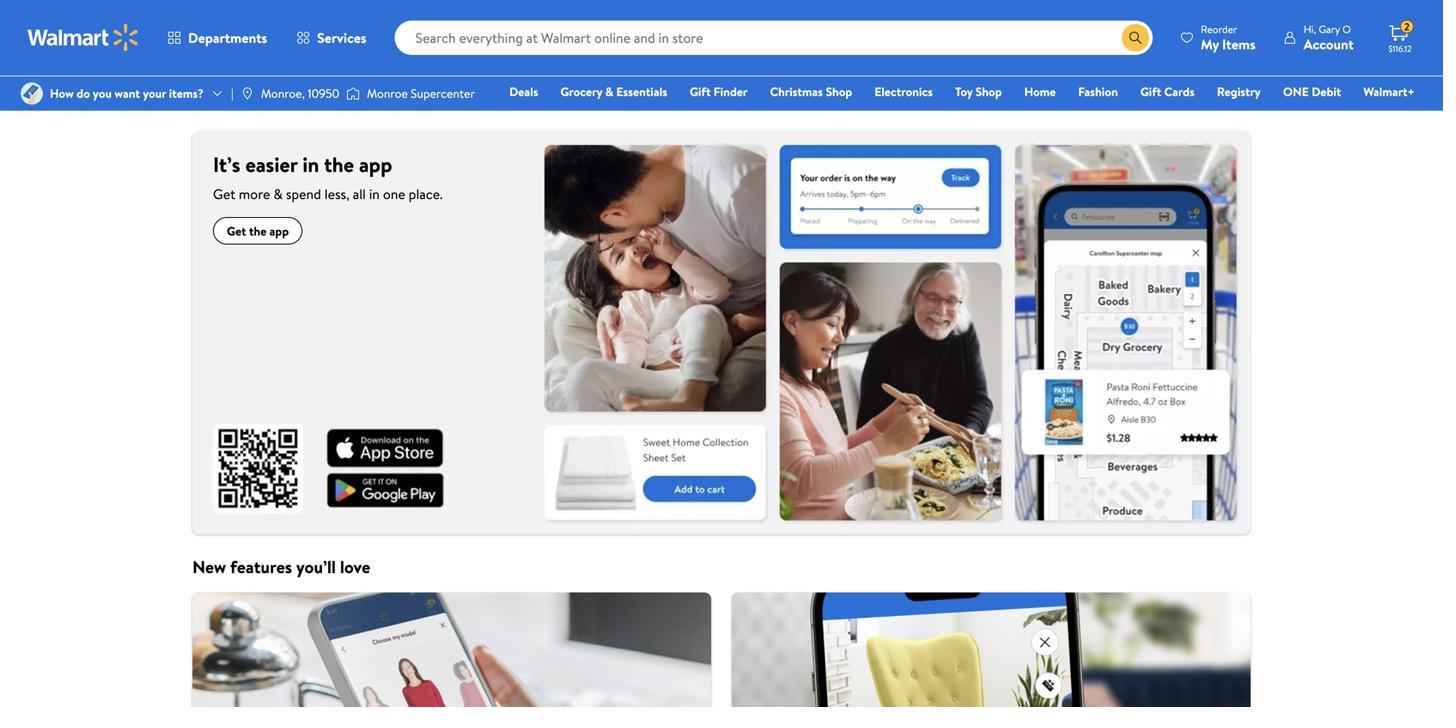 Task type: describe. For each thing, give the bounding box(es) containing it.
app inside it's easier in the app get more & spend less, all in one place.
[[359, 150, 392, 179]]

grocery
[[561, 83, 602, 100]]

your
[[143, 85, 166, 102]]

 image for how do you want your items?
[[21, 82, 43, 105]]

debit
[[1312, 83, 1341, 100]]

electronics
[[875, 83, 933, 100]]

all
[[353, 185, 366, 204]]

0 horizontal spatial in
[[303, 150, 319, 179]]

walmart image
[[27, 24, 139, 52]]

essentials
[[616, 83, 667, 100]]

you'll
[[296, 556, 336, 580]]

easier
[[245, 150, 298, 179]]

new features you'll love
[[192, 556, 370, 580]]

christmas shop
[[770, 83, 852, 100]]

it's
[[213, 150, 240, 179]]

finder
[[714, 83, 748, 100]]

new
[[192, 556, 226, 580]]

how do you want your items?
[[50, 85, 204, 102]]

less,
[[324, 185, 349, 204]]

gift for gift cards
[[1140, 83, 1161, 100]]

do
[[77, 85, 90, 102]]

services
[[317, 28, 366, 47]]

get the app link
[[213, 217, 303, 245]]

gift finder link
[[682, 82, 755, 101]]

grocery & essentials
[[561, 83, 667, 100]]

christmas shop link
[[762, 82, 860, 101]]

christmas
[[770, 83, 823, 100]]

hi,
[[1304, 22, 1316, 37]]

2 list item from the left
[[722, 593, 1261, 708]]

love
[[340, 556, 370, 580]]

cards
[[1164, 83, 1195, 100]]

1 vertical spatial get
[[227, 223, 246, 239]]

account
[[1304, 35, 1354, 54]]

one debit
[[1283, 83, 1341, 100]]

grocery & essentials link
[[553, 82, 675, 101]]

spend
[[286, 185, 321, 204]]

$116.12
[[1389, 43, 1412, 55]]

one
[[1283, 83, 1309, 100]]

electronics link
[[867, 82, 941, 101]]

gary
[[1319, 22, 1340, 37]]

reorder my items
[[1201, 22, 1256, 54]]

place.
[[409, 185, 443, 204]]

toy
[[955, 83, 973, 100]]

o
[[1343, 22, 1351, 37]]

services button
[[282, 17, 381, 58]]

home link
[[1017, 82, 1064, 101]]

Walmart Site-Wide search field
[[395, 21, 1153, 55]]

1 vertical spatial in
[[369, 185, 380, 204]]

one
[[383, 185, 405, 204]]

departments button
[[153, 17, 282, 58]]



Task type: vqa. For each thing, say whether or not it's contained in the screenshot.
bottommost &
yes



Task type: locate. For each thing, give the bounding box(es) containing it.
my
[[1201, 35, 1219, 54]]

1 horizontal spatial app
[[359, 150, 392, 179]]

toy shop
[[955, 83, 1002, 100]]

& right more
[[274, 185, 283, 204]]

monroe, 10950
[[261, 85, 339, 102]]

it's easier in the app get more & spend less, all in one place.
[[213, 150, 443, 204]]

the down more
[[249, 223, 267, 239]]

0 vertical spatial the
[[324, 150, 354, 179]]

in right the all
[[369, 185, 380, 204]]

in up spend on the top of the page
[[303, 150, 319, 179]]

monroe,
[[261, 85, 305, 102]]

1 horizontal spatial &
[[605, 83, 613, 100]]

hi, gary o account
[[1304, 22, 1354, 54]]

&
[[605, 83, 613, 100], [274, 185, 283, 204]]

fashion link
[[1071, 82, 1126, 101]]

0 vertical spatial in
[[303, 150, 319, 179]]

how
[[50, 85, 74, 102]]

gift left cards
[[1140, 83, 1161, 100]]

0 horizontal spatial gift
[[690, 83, 711, 100]]

get
[[213, 185, 236, 204], [227, 223, 246, 239]]

 image
[[21, 82, 43, 105], [240, 87, 254, 101]]

you
[[93, 85, 112, 102]]

|
[[231, 85, 234, 102]]

registry link
[[1209, 82, 1269, 101]]

toy shop link
[[948, 82, 1010, 101]]

more
[[239, 185, 270, 204]]

 image
[[346, 85, 360, 102]]

registry
[[1217, 83, 1261, 100]]

deals link
[[502, 82, 546, 101]]

1 vertical spatial app
[[269, 223, 289, 239]]

search icon image
[[1129, 31, 1142, 45]]

0 vertical spatial get
[[213, 185, 236, 204]]

walmart+
[[1364, 83, 1415, 100]]

0 horizontal spatial shop
[[826, 83, 852, 100]]

2 shop from the left
[[976, 83, 1002, 100]]

10950
[[308, 85, 339, 102]]

in
[[303, 150, 319, 179], [369, 185, 380, 204]]

list item
[[182, 593, 722, 708], [722, 593, 1261, 708]]

1 horizontal spatial shop
[[976, 83, 1002, 100]]

get down it's at the top of page
[[213, 185, 236, 204]]

shop for christmas shop
[[826, 83, 852, 100]]

the up less,
[[324, 150, 354, 179]]

gift for gift finder
[[690, 83, 711, 100]]

 image right |
[[240, 87, 254, 101]]

features
[[230, 556, 292, 580]]

home
[[1024, 83, 1056, 100]]

monroe supercenter
[[367, 85, 475, 102]]

walmart+ link
[[1356, 82, 1423, 101]]

gift cards
[[1140, 83, 1195, 100]]

want
[[114, 85, 140, 102]]

0 horizontal spatial the
[[249, 223, 267, 239]]

items
[[1222, 35, 1256, 54]]

the inside it's easier in the app get more & spend less, all in one place.
[[324, 150, 354, 179]]

1 list item from the left
[[182, 593, 722, 708]]

shop
[[826, 83, 852, 100], [976, 83, 1002, 100]]

get down more
[[227, 223, 246, 239]]

reorder
[[1201, 22, 1237, 37]]

 image for monroe, 10950
[[240, 87, 254, 101]]

2
[[1404, 20, 1410, 34]]

monroe
[[367, 85, 408, 102]]

0 horizontal spatial &
[[274, 185, 283, 204]]

1 vertical spatial the
[[249, 223, 267, 239]]

app
[[359, 150, 392, 179], [269, 223, 289, 239]]

0 vertical spatial app
[[359, 150, 392, 179]]

1 vertical spatial &
[[274, 185, 283, 204]]

get inside it's easier in the app get more & spend less, all in one place.
[[213, 185, 236, 204]]

items?
[[169, 85, 204, 102]]

1 gift from the left
[[690, 83, 711, 100]]

1 horizontal spatial  image
[[240, 87, 254, 101]]

0 horizontal spatial  image
[[21, 82, 43, 105]]

the
[[324, 150, 354, 179], [249, 223, 267, 239]]

0 vertical spatial &
[[605, 83, 613, 100]]

app down spend on the top of the page
[[269, 223, 289, 239]]

list
[[182, 593, 1261, 708]]

gift finder
[[690, 83, 748, 100]]

get the app
[[227, 223, 289, 239]]

app up the all
[[359, 150, 392, 179]]

deals
[[509, 83, 538, 100]]

one debit link
[[1275, 82, 1349, 101]]

& right grocery
[[605, 83, 613, 100]]

shop right toy
[[976, 83, 1002, 100]]

fashion
[[1078, 83, 1118, 100]]

0 horizontal spatial app
[[269, 223, 289, 239]]

shop right christmas
[[826, 83, 852, 100]]

1 horizontal spatial gift
[[1140, 83, 1161, 100]]

gift cards link
[[1133, 82, 1202, 101]]

1 shop from the left
[[826, 83, 852, 100]]

 image left 'how'
[[21, 82, 43, 105]]

1 horizontal spatial the
[[324, 150, 354, 179]]

departments
[[188, 28, 267, 47]]

gift
[[690, 83, 711, 100], [1140, 83, 1161, 100]]

1 horizontal spatial in
[[369, 185, 380, 204]]

shop for toy shop
[[976, 83, 1002, 100]]

Search search field
[[395, 21, 1153, 55]]

2 gift from the left
[[1140, 83, 1161, 100]]

& inside it's easier in the app get more & spend less, all in one place.
[[274, 185, 283, 204]]

gift left finder
[[690, 83, 711, 100]]

supercenter
[[411, 85, 475, 102]]



